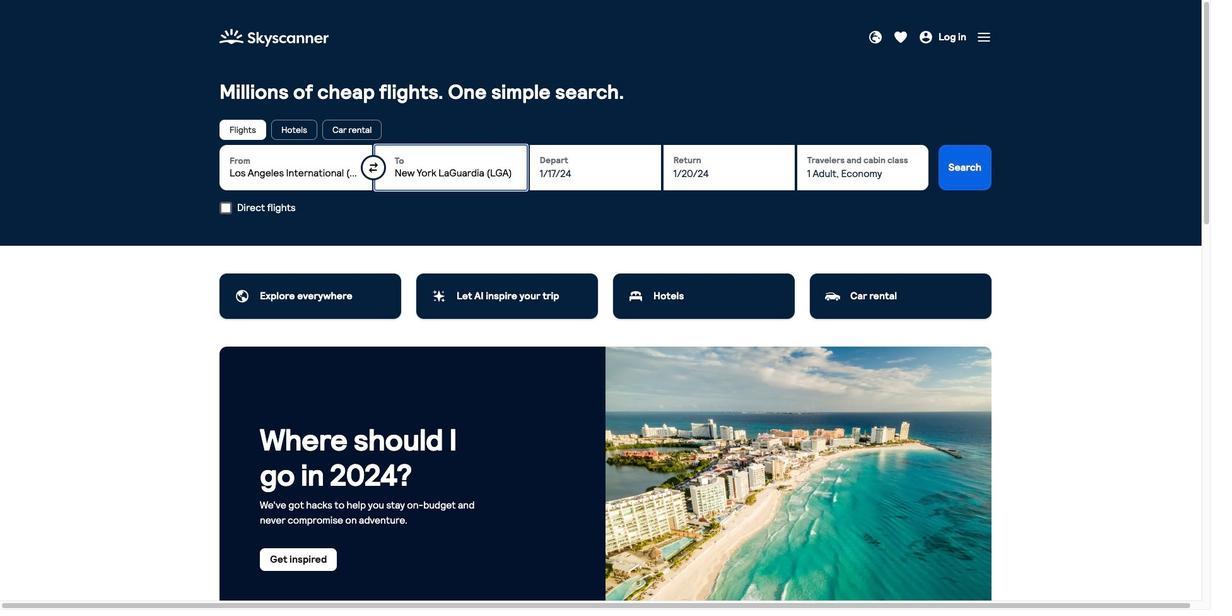 Task type: vqa. For each thing, say whether or not it's contained in the screenshot.
Direct flights Button
no



Task type: locate. For each thing, give the bounding box(es) containing it.
tab list
[[220, 120, 992, 140]]

saved flights image
[[894, 30, 909, 45]]

regional settings image
[[868, 30, 883, 45]]



Task type: describe. For each thing, give the bounding box(es) containing it.
open menu image
[[977, 30, 992, 45]]

Direct flights checkbox
[[220, 202, 232, 214]]

swap origin and destination image
[[368, 163, 379, 173]]

Country, city or airport text field
[[230, 167, 362, 181]]

skyscanner home image
[[220, 25, 329, 50]]

Country, city or airport text field
[[395, 167, 517, 181]]



